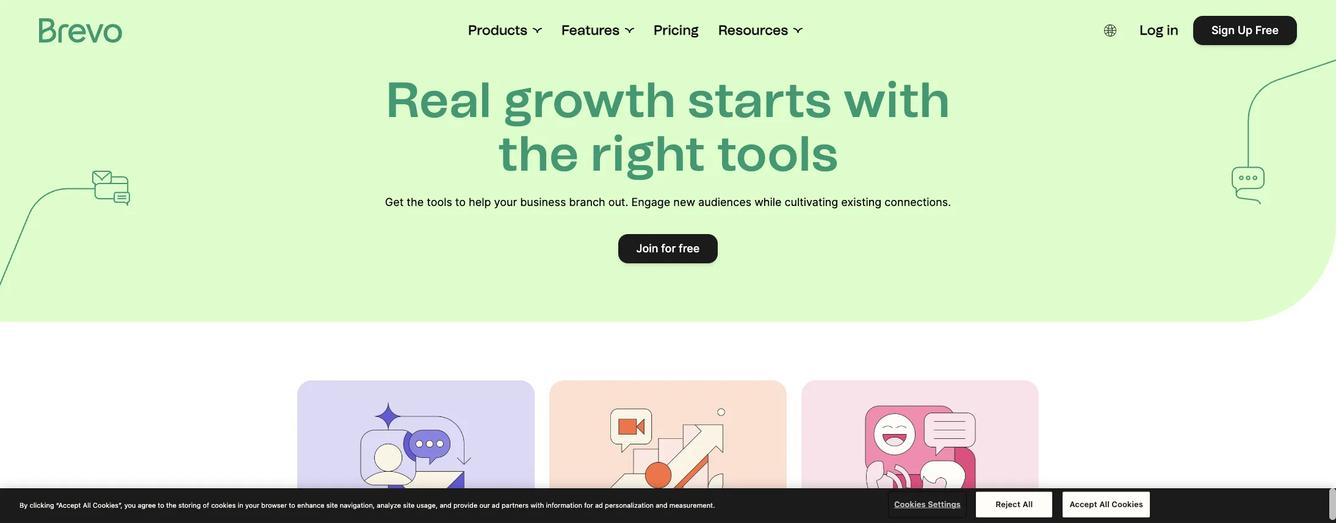 Task type: locate. For each thing, give the bounding box(es) containing it.
new
[[674, 196, 696, 209]]

enhance
[[297, 502, 325, 510]]

the right get on the left top
[[407, 196, 424, 209]]

0 vertical spatial in
[[1167, 22, 1179, 38]]

and
[[440, 502, 452, 510], [656, 502, 668, 510]]

0 horizontal spatial in
[[238, 502, 243, 510]]

1 horizontal spatial in
[[1167, 22, 1179, 38]]

to left help on the top
[[455, 196, 466, 209]]

0 horizontal spatial site
[[327, 502, 338, 510]]

accept all cookies
[[1070, 500, 1144, 510]]

of
[[203, 502, 209, 510]]

0 vertical spatial tools
[[717, 125, 839, 183]]

cultivating
[[785, 196, 839, 209]]

2 and from the left
[[656, 502, 668, 510]]

log
[[1140, 22, 1164, 38]]

to
[[455, 196, 466, 209], [158, 502, 164, 510], [289, 502, 295, 510]]

0 horizontal spatial cookies
[[895, 500, 926, 510]]

for right information at the bottom left of the page
[[584, 502, 593, 510]]

measurement.
[[670, 502, 715, 510]]

in right log
[[1167, 22, 1179, 38]]

tools
[[717, 125, 839, 183], [427, 196, 452, 209]]

browser
[[261, 502, 287, 510]]

cookies right accept
[[1112, 500, 1144, 510]]

site left usage,
[[403, 502, 415, 510]]

your left "browser"
[[245, 502, 259, 510]]

2 site from the left
[[403, 502, 415, 510]]

0 horizontal spatial the
[[166, 502, 177, 510]]

your right help on the top
[[494, 196, 517, 209]]

3 home hero image image from the left
[[860, 401, 982, 523]]

reject
[[996, 500, 1021, 510]]

sign
[[1212, 24, 1235, 37]]

0 vertical spatial with
[[844, 71, 951, 129]]

agree
[[138, 502, 156, 510]]

2 horizontal spatial all
[[1100, 500, 1110, 510]]

get the tools to help your business branch out. engage new audiences while cultivating existing connections.
[[385, 196, 951, 209]]

join for free
[[637, 242, 700, 255]]

1 horizontal spatial with
[[844, 71, 951, 129]]

for
[[662, 242, 676, 255], [584, 502, 593, 510]]

real
[[386, 71, 492, 129]]

cookies
[[895, 500, 926, 510], [1112, 500, 1144, 510]]

1 vertical spatial tools
[[427, 196, 452, 209]]

1 horizontal spatial for
[[662, 242, 676, 255]]

1 horizontal spatial and
[[656, 502, 668, 510]]

ad right our
[[492, 502, 500, 510]]

0 horizontal spatial ad
[[492, 502, 500, 510]]

0 horizontal spatial for
[[584, 502, 593, 510]]

1 vertical spatial with
[[531, 502, 544, 510]]

0 horizontal spatial to
[[158, 502, 164, 510]]

settings
[[928, 500, 961, 510]]

join for free link
[[618, 234, 718, 264]]

reject all button
[[977, 493, 1053, 518]]

1 horizontal spatial tools
[[717, 125, 839, 183]]

and right usage,
[[440, 502, 452, 510]]

2 horizontal spatial the
[[498, 125, 579, 183]]

0 horizontal spatial your
[[245, 502, 259, 510]]

and left measurement.
[[656, 502, 668, 510]]

clicking
[[30, 502, 54, 510]]

brevo image
[[39, 18, 122, 43]]

in right cookies on the left
[[238, 502, 243, 510]]

cookies inside button
[[1112, 500, 1144, 510]]

help
[[469, 196, 491, 209]]

tools left help on the top
[[427, 196, 452, 209]]

sign up free
[[1212, 24, 1279, 37]]

0 horizontal spatial tools
[[427, 196, 452, 209]]

ad left personalization
[[595, 502, 603, 510]]

all
[[1023, 500, 1033, 510], [1100, 500, 1110, 510], [83, 502, 91, 510]]

1 cookies from the left
[[895, 500, 926, 510]]

site
[[327, 502, 338, 510], [403, 502, 415, 510]]

all right accept
[[1100, 500, 1110, 510]]

all right "accept
[[83, 502, 91, 510]]

audiences
[[699, 196, 752, 209]]

personalization
[[605, 502, 654, 510]]

the
[[498, 125, 579, 183], [407, 196, 424, 209], [166, 502, 177, 510]]

1 horizontal spatial cookies
[[1112, 500, 1144, 510]]

cookies
[[211, 502, 236, 510]]

all right reject on the bottom right
[[1023, 500, 1033, 510]]

connections.
[[885, 196, 951, 209]]

get
[[385, 196, 404, 209]]

log in link
[[1140, 22, 1179, 39]]

cookies",
[[93, 502, 122, 510]]

0 horizontal spatial and
[[440, 502, 452, 510]]

the left storing on the left bottom of the page
[[166, 502, 177, 510]]

2 ad from the left
[[595, 502, 603, 510]]

growth
[[503, 71, 676, 129]]

0 horizontal spatial with
[[531, 502, 544, 510]]

1 horizontal spatial all
[[1023, 500, 1033, 510]]

0 horizontal spatial home hero image image
[[355, 401, 477, 523]]

products
[[468, 22, 528, 38]]

2 horizontal spatial home hero image image
[[860, 401, 982, 523]]

1 horizontal spatial home hero image image
[[607, 401, 729, 523]]

by
[[20, 502, 28, 510]]

all for reject
[[1023, 500, 1033, 510]]

in
[[1167, 22, 1179, 38], [238, 502, 243, 510]]

site right enhance
[[327, 502, 338, 510]]

features
[[562, 22, 620, 38]]

accept all cookies button
[[1063, 493, 1150, 518]]

cookies left settings
[[895, 500, 926, 510]]

1 horizontal spatial your
[[494, 196, 517, 209]]

1 site from the left
[[327, 502, 338, 510]]

2 cookies from the left
[[1112, 500, 1144, 510]]

your
[[494, 196, 517, 209], [245, 502, 259, 510]]

1 horizontal spatial ad
[[595, 502, 603, 510]]

0 vertical spatial the
[[498, 125, 579, 183]]

for left "free"
[[662, 242, 676, 255]]

all inside button
[[1100, 500, 1110, 510]]

navigation,
[[340, 502, 375, 510]]

the up business
[[498, 125, 579, 183]]

all inside button
[[1023, 500, 1033, 510]]

1 horizontal spatial site
[[403, 502, 415, 510]]

to right "browser"
[[289, 502, 295, 510]]

with
[[844, 71, 951, 129], [531, 502, 544, 510]]

log in
[[1140, 22, 1179, 38]]

ad
[[492, 502, 500, 510], [595, 502, 603, 510]]

to right agree on the left of the page
[[158, 502, 164, 510]]

analyze
[[377, 502, 401, 510]]

tools up while
[[717, 125, 839, 183]]

by clicking "accept all cookies", you agree to the storing of cookies in your browser to enhance site navigation, analyze site usage, and provide our ad partners with information for ad personalization and measurement.
[[20, 502, 715, 510]]

1 home hero image image from the left
[[355, 401, 477, 523]]

0 vertical spatial for
[[662, 242, 676, 255]]

home hero image image
[[355, 401, 477, 523], [607, 401, 729, 523], [860, 401, 982, 523]]

features link
[[562, 22, 634, 39]]

resources
[[719, 22, 789, 38]]

join
[[637, 242, 659, 255]]

1 vertical spatial the
[[407, 196, 424, 209]]

1 vertical spatial in
[[238, 502, 243, 510]]

2 horizontal spatial to
[[455, 196, 466, 209]]



Task type: describe. For each thing, give the bounding box(es) containing it.
1 vertical spatial your
[[245, 502, 259, 510]]

1 ad from the left
[[492, 502, 500, 510]]

products link
[[468, 22, 542, 39]]

out.
[[609, 196, 629, 209]]

"accept
[[56, 502, 81, 510]]

information
[[546, 502, 583, 510]]

sign up free button
[[1194, 16, 1298, 45]]

resources link
[[719, 22, 803, 39]]

1 horizontal spatial to
[[289, 502, 295, 510]]

tools inside real growth starts with the right tools
[[717, 125, 839, 183]]

our
[[480, 502, 490, 510]]

0 vertical spatial your
[[494, 196, 517, 209]]

button image
[[1105, 24, 1117, 37]]

pricing
[[654, 22, 699, 38]]

join for free button
[[618, 234, 718, 264]]

you
[[124, 502, 136, 510]]

existing
[[842, 196, 882, 209]]

storing
[[179, 502, 201, 510]]

2 home hero image image from the left
[[607, 401, 729, 523]]

pricing link
[[654, 22, 699, 39]]

reject all
[[996, 500, 1033, 510]]

1 horizontal spatial the
[[407, 196, 424, 209]]

up
[[1238, 24, 1253, 37]]

partners
[[502, 502, 529, 510]]

branch
[[569, 196, 606, 209]]

engage
[[632, 196, 671, 209]]

1 and from the left
[[440, 502, 452, 510]]

free
[[1256, 24, 1279, 37]]

cookies settings
[[895, 500, 961, 510]]

1 vertical spatial for
[[584, 502, 593, 510]]

right
[[591, 125, 706, 183]]

cookies inside button
[[895, 500, 926, 510]]

provide
[[454, 502, 478, 510]]

2 vertical spatial the
[[166, 502, 177, 510]]

0 horizontal spatial all
[[83, 502, 91, 510]]

cookies settings button
[[890, 493, 966, 518]]

usage,
[[417, 502, 438, 510]]

real growth starts with the right tools
[[386, 71, 951, 183]]

the inside real growth starts with the right tools
[[498, 125, 579, 183]]

accept
[[1070, 500, 1098, 510]]

all for accept
[[1100, 500, 1110, 510]]

for inside button
[[662, 242, 676, 255]]

business
[[520, 196, 566, 209]]

starts
[[688, 71, 832, 129]]

while
[[755, 196, 782, 209]]

with inside real growth starts with the right tools
[[844, 71, 951, 129]]

free
[[679, 242, 700, 255]]



Task type: vqa. For each thing, say whether or not it's contained in the screenshot.
bottommost time
no



